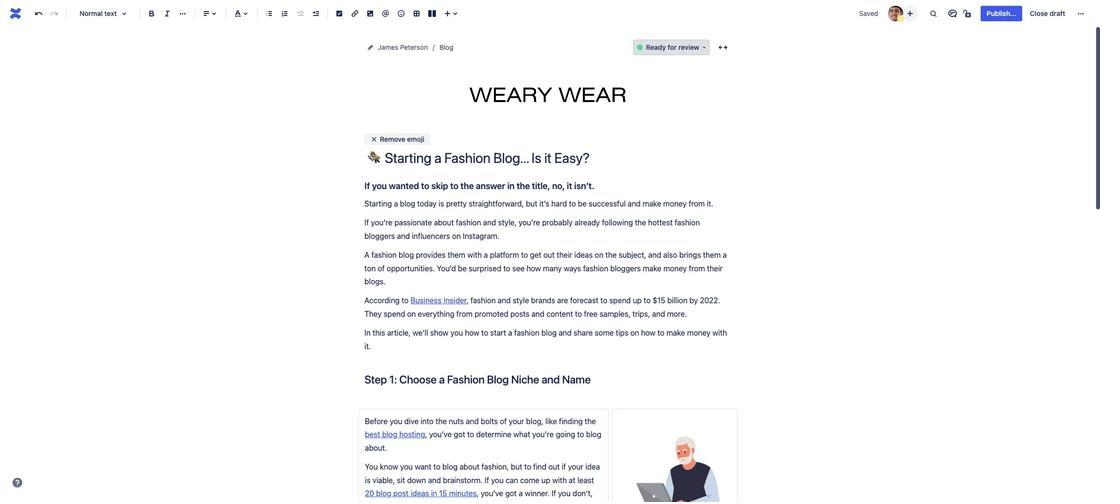 Task type: locate. For each thing, give the bounding box(es) containing it.
you down the fashion,
[[491, 476, 504, 485]]

can
[[506, 476, 519, 485]]

you've down the fashion,
[[481, 489, 504, 498]]

everything
[[418, 309, 455, 318]]

1 horizontal spatial ideas
[[575, 251, 593, 259]]

0 vertical spatial about
[[434, 218, 454, 227]]

0 vertical spatial money
[[664, 199, 687, 208]]

you inside in this article, we'll show you how to start a fashion blog and share some tips on how to make money with it.
[[451, 329, 463, 337]]

got inside ', you've got a winner. if you don't,'
[[506, 489, 517, 498]]

1 vertical spatial spend
[[384, 309, 405, 318]]

1 horizontal spatial them
[[703, 251, 721, 259]]

tips
[[616, 329, 629, 337]]

and inside in this article, we'll show you how to start a fashion blog and share some tips on how to make money with it.
[[559, 329, 572, 337]]

be right you'd
[[458, 264, 467, 273]]

1 vertical spatial bloggers
[[611, 264, 641, 273]]

it. inside in this article, we'll show you how to start a fashion blog and share some tips on how to make money with it.
[[365, 342, 371, 350]]

get
[[530, 251, 542, 259]]

got down can
[[506, 489, 517, 498]]

0 horizontal spatial ,
[[425, 430, 428, 439]]

a
[[394, 199, 398, 208], [484, 251, 488, 259], [723, 251, 727, 259], [509, 329, 513, 337], [439, 373, 445, 386], [519, 489, 523, 498]]

post
[[394, 489, 409, 498]]

mention image
[[380, 8, 392, 19]]

0 vertical spatial your
[[509, 417, 525, 426]]

with inside you know you want to blog about fashion, but to find out if your idea is viable, sit down and brainstorm. if you can come up with at least 20 blog post ideas in 15 minutes
[[553, 476, 567, 485]]

the left subject,
[[606, 251, 617, 259]]

if inside you know you want to blog about fashion, but to find out if your idea is viable, sit down and brainstorm. if you can come up with at least 20 blog post ideas in 15 minutes
[[485, 476, 489, 485]]

with up surprised
[[468, 251, 482, 259]]

out inside a fashion blog provides them with a platform to get out their ideas on the subject, and also brings them a ton of opportunities. you'd be surprised to see how many ways fashion bloggers make money from their blogs.
[[544, 251, 555, 259]]

if you wanted to skip to the answer in the title, no, it isn't.
[[365, 180, 597, 191]]

ideas down down
[[411, 489, 429, 498]]

0 vertical spatial be
[[578, 199, 587, 208]]

spend up samples,
[[610, 296, 631, 305]]

2 horizontal spatial ,
[[477, 489, 479, 498]]

up
[[633, 296, 642, 305], [542, 476, 551, 485]]

your up what
[[509, 417, 525, 426]]

ideas
[[575, 251, 593, 259], [411, 489, 429, 498]]

fashion right a
[[372, 251, 397, 259]]

1 horizontal spatial of
[[500, 417, 507, 426]]

1 vertical spatial your
[[568, 463, 584, 471]]

make
[[643, 199, 662, 208], [643, 264, 662, 273], [667, 329, 686, 337]]

header
[[540, 98, 561, 106]]

1 horizontal spatial in
[[508, 180, 515, 191]]

1 horizontal spatial ,
[[467, 296, 469, 305]]

1 vertical spatial of
[[500, 417, 507, 426]]

1 horizontal spatial be
[[578, 199, 587, 208]]

about.
[[365, 443, 387, 452]]

spend down according
[[384, 309, 405, 318]]

make down subject,
[[643, 264, 662, 273]]

is inside you know you want to blog about fashion, but to find out if your idea is viable, sit down and brainstorm. if you can come up with at least 20 blog post ideas in 15 minutes
[[365, 476, 371, 485]]

2 vertical spatial money
[[688, 329, 711, 337]]

0 vertical spatial out
[[544, 251, 555, 259]]

comment icon image
[[948, 8, 959, 19]]

0 horizontal spatial ideas
[[411, 489, 429, 498]]

1 horizontal spatial it.
[[707, 199, 714, 208]]

blog right going
[[587, 430, 602, 439]]

blog down content
[[542, 329, 557, 337]]

1 vertical spatial it.
[[365, 342, 371, 350]]

be inside a fashion blog provides them with a platform to get out their ideas on the subject, and also brings them a ton of opportunities. you'd be surprised to see how many ways fashion bloggers make money from their blogs.
[[458, 264, 467, 273]]

opportunities.
[[387, 264, 435, 273]]

how down trips,
[[642, 329, 656, 337]]

are
[[558, 296, 569, 305]]

be
[[578, 199, 587, 208], [458, 264, 467, 273]]

indent tab image
[[310, 8, 322, 19]]

before
[[365, 417, 388, 426]]

spend
[[610, 296, 631, 305], [384, 309, 405, 318]]

got for to
[[454, 430, 466, 439]]

the left hottest
[[635, 218, 647, 227]]

1 vertical spatial you've
[[481, 489, 504, 498]]

to
[[421, 180, 430, 191], [451, 180, 459, 191], [569, 199, 576, 208], [521, 251, 528, 259], [504, 264, 511, 273], [402, 296, 409, 305], [601, 296, 608, 305], [644, 296, 651, 305], [575, 309, 582, 318], [482, 329, 489, 337], [658, 329, 665, 337], [468, 430, 475, 439], [578, 430, 585, 439], [434, 463, 441, 471], [525, 463, 532, 471]]

style,
[[498, 218, 517, 227]]

with down 2022.
[[713, 329, 727, 337]]

make inside a fashion blog provides them with a platform to get out their ideas on the subject, and also brings them a ton of opportunities. you'd be surprised to see how many ways fashion bloggers make money from their blogs.
[[643, 264, 662, 273]]

of right bolts
[[500, 417, 507, 426]]

them right brings on the right
[[703, 251, 721, 259]]

but inside you know you want to blog about fashion, but to find out if your idea is viable, sit down and brainstorm. if you can come up with at least 20 blog post ideas in 15 minutes
[[511, 463, 523, 471]]

like
[[546, 417, 557, 426]]

money up hottest
[[664, 199, 687, 208]]

blog right best at the bottom of page
[[382, 430, 398, 439]]

in right answer
[[508, 180, 515, 191]]

0 horizontal spatial how
[[465, 329, 480, 337]]

bullet list ⌘⇧8 image
[[264, 8, 275, 19]]

blog up brainstorm.
[[443, 463, 458, 471]]

by
[[690, 296, 698, 305]]

1 vertical spatial blog
[[487, 373, 509, 386]]

0 horizontal spatial but
[[511, 463, 523, 471]]

got down "nuts"
[[454, 430, 466, 439]]

a inside ', you've got a winner. if you don't,'
[[519, 489, 523, 498]]

is right today
[[439, 199, 444, 208]]

2 horizontal spatial with
[[713, 329, 727, 337]]

fashion
[[456, 218, 481, 227], [675, 218, 700, 227], [372, 251, 397, 259], [583, 264, 609, 273], [471, 296, 496, 305], [515, 329, 540, 337]]

layouts image
[[427, 8, 438, 19]]

you up best blog hosting "link"
[[390, 417, 403, 426]]

of
[[378, 264, 385, 273], [500, 417, 507, 426]]

1 horizontal spatial about
[[460, 463, 480, 471]]

0 horizontal spatial be
[[458, 264, 467, 273]]

about up brainstorm.
[[460, 463, 480, 471]]

0 horizontal spatial you've
[[429, 430, 452, 439]]

, inside the , you've got to determine what you're going to blog about.
[[425, 430, 428, 439]]

and left share
[[559, 329, 572, 337]]

passionate
[[395, 218, 432, 227]]

you're down blog,
[[533, 430, 554, 439]]

on left instagram.
[[452, 232, 461, 240]]

some
[[595, 329, 614, 337]]

normal text
[[80, 9, 117, 17]]

15
[[439, 489, 447, 498]]

to left see
[[504, 264, 511, 273]]

1 horizontal spatial but
[[526, 199, 538, 208]]

1:
[[390, 373, 397, 386]]

on right 'tips'
[[631, 329, 640, 337]]

ideas up ways in the right bottom of the page
[[575, 251, 593, 259]]

2 vertical spatial with
[[553, 476, 567, 485]]

out right get
[[544, 251, 555, 259]]

money down the by
[[688, 329, 711, 337]]

1 vertical spatial their
[[707, 264, 723, 273]]

to up samples,
[[601, 296, 608, 305]]

make up hottest
[[643, 199, 662, 208]]

answer
[[476, 180, 506, 191]]

you're down starting
[[371, 218, 393, 227]]

you'd
[[437, 264, 456, 273]]

20 blog post ideas in 15 minutes link
[[365, 489, 477, 498]]

a
[[365, 251, 370, 259]]

if up starting
[[365, 180, 370, 191]]

1 vertical spatial with
[[713, 329, 727, 337]]

if
[[365, 180, 370, 191], [365, 218, 369, 227], [485, 476, 489, 485], [552, 489, 556, 498]]

if down starting
[[365, 218, 369, 227]]

brands
[[531, 296, 556, 305]]

a down come
[[519, 489, 523, 498]]

bloggers
[[365, 232, 395, 240], [611, 264, 641, 273]]

fashion right hottest
[[675, 218, 700, 227]]

1 horizontal spatial you've
[[481, 489, 504, 498]]

1 vertical spatial money
[[664, 264, 687, 273]]

1 vertical spatial ,
[[425, 430, 428, 439]]

a right start on the bottom left of page
[[509, 329, 513, 337]]

the up the pretty
[[461, 180, 474, 191]]

following
[[602, 218, 633, 227]]

and up 15
[[428, 476, 441, 485]]

it
[[567, 180, 573, 191]]

and inside a fashion blog provides them with a platform to get out their ideas on the subject, and also brings them a ton of opportunities. you'd be surprised to see how many ways fashion bloggers make money from their blogs.
[[649, 251, 662, 259]]

2 vertical spatial make
[[667, 329, 686, 337]]

fashion up promoted
[[471, 296, 496, 305]]

confluence image
[[8, 6, 23, 21], [8, 6, 23, 21]]

on inside , fashion and style brands are forecast to spend up to $15 billion by 2022. they spend on everything from promoted posts and content to free samples, trips, and more.
[[407, 309, 416, 318]]

money inside a fashion blog provides them with a platform to get out their ideas on the subject, and also brings them a ton of opportunities. you'd be surprised to see how many ways fashion bloggers make money from their blogs.
[[664, 264, 687, 273]]

0 horizontal spatial your
[[509, 417, 525, 426]]

0 horizontal spatial it.
[[365, 342, 371, 350]]

0 horizontal spatial of
[[378, 264, 385, 273]]

up down "find"
[[542, 476, 551, 485]]

best blog hosting link
[[365, 430, 425, 439]]

blog link
[[440, 42, 454, 53]]

you down at
[[558, 489, 571, 498]]

0 horizontal spatial got
[[454, 430, 466, 439]]

to left "find"
[[525, 463, 532, 471]]

with left at
[[553, 476, 567, 485]]

0 vertical spatial ,
[[467, 296, 469, 305]]

james peterson link
[[378, 42, 428, 53]]

1 horizontal spatial your
[[568, 463, 584, 471]]

on inside a fashion blog provides them with a platform to get out their ideas on the subject, and also brings them a ton of opportunities. you'd be surprised to see how many ways fashion bloggers make money from their blogs.
[[595, 251, 604, 259]]

bolts
[[481, 417, 498, 426]]

fashion down "posts" at the bottom left of the page
[[515, 329, 540, 337]]

undo ⌘z image
[[33, 8, 44, 19]]

0 horizontal spatial up
[[542, 476, 551, 485]]

1 vertical spatial in
[[431, 489, 437, 498]]

bold ⌘b image
[[146, 8, 158, 19]]

, you've got a winner. if you don't,
[[365, 489, 595, 502]]

1 horizontal spatial how
[[527, 264, 541, 273]]

with
[[468, 251, 482, 259], [713, 329, 727, 337], [553, 476, 567, 485]]

0 vertical spatial ideas
[[575, 251, 593, 259]]

0 horizontal spatial them
[[448, 251, 466, 259]]

skip
[[432, 180, 449, 191]]

0 vertical spatial blog
[[440, 43, 454, 51]]

1 horizontal spatial their
[[707, 264, 723, 273]]

1 vertical spatial ideas
[[411, 489, 429, 498]]

1 horizontal spatial blog
[[487, 373, 509, 386]]

saved
[[860, 9, 879, 17]]

text
[[104, 9, 117, 17]]

make down more.
[[667, 329, 686, 337]]

bloggers inside if you're passionate about fashion and style, you're probably already following the hottest fashion bloggers and influencers on instagram.
[[365, 232, 395, 240]]

sit
[[397, 476, 405, 485]]

free
[[584, 309, 598, 318]]

bloggers down subject,
[[611, 264, 641, 273]]

1 vertical spatial make
[[643, 264, 662, 273]]

the inside a fashion blog provides them with a platform to get out their ideas on the subject, and also brings them a ton of opportunities. you'd be surprised to see how many ways fashion bloggers make money from their blogs.
[[606, 251, 617, 259]]

from
[[689, 199, 705, 208], [689, 264, 705, 273], [457, 309, 473, 318]]

0 horizontal spatial about
[[434, 218, 454, 227]]

you're inside the , you've got to determine what you're going to blog about.
[[533, 430, 554, 439]]

$15
[[653, 296, 666, 305]]

,
[[467, 296, 469, 305], [425, 430, 428, 439], [477, 489, 479, 498]]

to left business
[[402, 296, 409, 305]]

if you're passionate about fashion and style, you're probably already following the hottest fashion bloggers and influencers on instagram.
[[365, 218, 702, 240]]

and right "nuts"
[[466, 417, 479, 426]]

show
[[430, 329, 449, 337]]

2 vertical spatial ,
[[477, 489, 479, 498]]

1 vertical spatial be
[[458, 264, 467, 273]]

, for best blog hosting
[[425, 430, 428, 439]]

1 horizontal spatial bloggers
[[611, 264, 641, 273]]

0 horizontal spatial is
[[365, 476, 371, 485]]

a inside in this article, we'll show you how to start a fashion blog and share some tips on how to make money with it.
[[509, 329, 513, 337]]

but up can
[[511, 463, 523, 471]]

if right the winner.
[[552, 489, 556, 498]]

of right ton
[[378, 264, 385, 273]]

be down the isn't.
[[578, 199, 587, 208]]

from inside a fashion blog provides them with a platform to get out their ideas on the subject, and also brings them a ton of opportunities. you'd be surprised to see how many ways fashion bloggers make money from their blogs.
[[689, 264, 705, 273]]

their up 2022.
[[707, 264, 723, 273]]

you've down into
[[429, 430, 452, 439]]

blog left niche
[[487, 373, 509, 386]]

we'll
[[413, 329, 428, 337]]

if inside if you're passionate about fashion and style, you're probably already following the hottest fashion bloggers and influencers on instagram.
[[365, 218, 369, 227]]

how inside a fashion blog provides them with a platform to get out their ideas on the subject, and also brings them a ton of opportunities. you'd be surprised to see how many ways fashion bloggers make money from their blogs.
[[527, 264, 541, 273]]

, inside ', you've got a winner. if you don't,'
[[477, 489, 479, 498]]

update
[[516, 98, 538, 106]]

how down get
[[527, 264, 541, 273]]

1 horizontal spatial with
[[553, 476, 567, 485]]

1 vertical spatial out
[[549, 463, 560, 471]]

outdent ⇧tab image
[[295, 8, 306, 19]]

1 horizontal spatial is
[[439, 199, 444, 208]]

link image
[[349, 8, 361, 19]]

you
[[365, 463, 378, 471]]

image
[[563, 98, 581, 106]]

1 vertical spatial about
[[460, 463, 480, 471]]

want
[[415, 463, 432, 471]]

your right if
[[568, 463, 584, 471]]

1 horizontal spatial got
[[506, 489, 517, 498]]

how left start on the bottom left of page
[[465, 329, 480, 337]]

you right show
[[451, 329, 463, 337]]

you've inside the , you've got to determine what you're going to blog about.
[[429, 430, 452, 439]]

them
[[448, 251, 466, 259], [703, 251, 721, 259]]

out left if
[[549, 463, 560, 471]]

james peterson
[[378, 43, 428, 51]]

come
[[521, 476, 540, 485]]

blog,
[[526, 417, 544, 426]]

0 horizontal spatial in
[[431, 489, 437, 498]]

their up ways in the right bottom of the page
[[557, 251, 573, 259]]

about up influencers in the top of the page
[[434, 218, 454, 227]]

this
[[373, 329, 385, 337]]

, inside , fashion and style brands are forecast to spend up to $15 billion by 2022. they spend on everything from promoted posts and content to free samples, trips, and more.
[[467, 296, 469, 305]]

bloggers up a
[[365, 232, 395, 240]]

redo ⌘⇧z image
[[48, 8, 60, 19]]

0 horizontal spatial with
[[468, 251, 482, 259]]

in
[[508, 180, 515, 191], [431, 489, 437, 498]]

blog
[[440, 43, 454, 51], [487, 373, 509, 386]]

0 vertical spatial got
[[454, 430, 466, 439]]

is
[[439, 199, 444, 208], [365, 476, 371, 485]]

1 vertical spatial from
[[689, 264, 705, 273]]

0 vertical spatial up
[[633, 296, 642, 305]]

their
[[557, 251, 573, 259], [707, 264, 723, 273]]

and left "style"
[[498, 296, 511, 305]]

up inside , fashion and style brands are forecast to spend up to $15 billion by 2022. they spend on everything from promoted posts and content to free samples, trips, and more.
[[633, 296, 642, 305]]

1 vertical spatial got
[[506, 489, 517, 498]]

blog inside the , you've got to determine what you're going to blog about.
[[587, 430, 602, 439]]

ideas inside a fashion blog provides them with a platform to get out their ideas on the subject, and also brings them a ton of opportunities. you'd be surprised to see how many ways fashion bloggers make money from their blogs.
[[575, 251, 593, 259]]

:dance: image
[[368, 151, 381, 163], [368, 151, 381, 163]]

2 vertical spatial from
[[457, 309, 473, 318]]

remove
[[380, 135, 406, 143]]

draft
[[1050, 9, 1066, 17]]

1 vertical spatial up
[[542, 476, 551, 485]]

on left subject,
[[595, 251, 604, 259]]

0 vertical spatial bloggers
[[365, 232, 395, 240]]

find and replace image
[[928, 8, 940, 19]]

1 vertical spatial but
[[511, 463, 523, 471]]

to down $15
[[658, 329, 665, 337]]

blog down viable,
[[376, 489, 392, 498]]

remove emoji image
[[370, 136, 378, 143]]

up up trips,
[[633, 296, 642, 305]]

business insider link
[[411, 296, 467, 305]]

blog inside a fashion blog provides them with a platform to get out their ideas on the subject, and also brings them a ton of opportunities. you'd be surprised to see how many ways fashion bloggers make money from their blogs.
[[399, 251, 414, 259]]

but left it's
[[526, 199, 538, 208]]

0 vertical spatial with
[[468, 251, 482, 259]]

of inside a fashion blog provides them with a platform to get out their ideas on the subject, and also brings them a ton of opportunities. you'd be surprised to see how many ways fashion bloggers make money from their blogs.
[[378, 264, 385, 273]]

on down according to business insider
[[407, 309, 416, 318]]

to left determine
[[468, 430, 475, 439]]

with inside a fashion blog provides them with a platform to get out their ideas on the subject, and also brings them a ton of opportunities. you'd be surprised to see how many ways fashion bloggers make money from their blogs.
[[468, 251, 482, 259]]

1 vertical spatial is
[[365, 476, 371, 485]]

you know you want to blog about fashion, but to find out if your idea is viable, sit down and brainstorm. if you can come up with at least 20 blog post ideas in 15 minutes
[[365, 463, 602, 498]]

no restrictions image
[[963, 8, 975, 19]]

0 vertical spatial of
[[378, 264, 385, 273]]

0 vertical spatial their
[[557, 251, 573, 259]]

you're
[[371, 218, 393, 227], [519, 218, 541, 227], [533, 430, 554, 439]]

blog right peterson
[[440, 43, 454, 51]]

you've inside ', you've got a winner. if you don't,'
[[481, 489, 504, 498]]

0 horizontal spatial blog
[[440, 43, 454, 51]]

got inside the , you've got to determine what you're going to blog about.
[[454, 430, 466, 439]]

blog inside before you dive into the nuts and bolts of your blog, like finding the best blog hosting
[[382, 430, 398, 439]]

on
[[452, 232, 461, 240], [595, 251, 604, 259], [407, 309, 416, 318], [631, 329, 640, 337]]

probably
[[542, 218, 573, 227]]

1 horizontal spatial up
[[633, 296, 642, 305]]

1 horizontal spatial spend
[[610, 296, 631, 305]]

they
[[365, 309, 382, 318]]

0 horizontal spatial their
[[557, 251, 573, 259]]

and left also
[[649, 251, 662, 259]]

align left image
[[201, 8, 212, 19]]

0 horizontal spatial bloggers
[[365, 232, 395, 240]]

0 vertical spatial you've
[[429, 430, 452, 439]]



Task type: vqa. For each thing, say whether or not it's contained in the screenshot.
Edit Icon
no



Task type: describe. For each thing, give the bounding box(es) containing it.
2 horizontal spatial how
[[642, 329, 656, 337]]

publish... button
[[982, 6, 1023, 21]]

fashion inside in this article, we'll show you how to start a fashion blog and share some tips on how to make money with it.
[[515, 329, 540, 337]]

of inside before you dive into the nuts and bolts of your blog, like finding the best blog hosting
[[500, 417, 507, 426]]

normal
[[80, 9, 103, 17]]

to right want
[[434, 463, 441, 471]]

you inside ', you've got a winner. if you don't,'
[[558, 489, 571, 498]]

james
[[378, 43, 399, 51]]

samples,
[[600, 309, 631, 318]]

blog down wanted
[[400, 199, 415, 208]]

wanted
[[389, 180, 419, 191]]

business
[[411, 296, 442, 305]]

trips,
[[633, 309, 651, 318]]

a up surprised
[[484, 251, 488, 259]]

billion
[[668, 296, 688, 305]]

to left get
[[521, 251, 528, 259]]

up inside you know you want to blog about fashion, but to find out if your idea is viable, sit down and brainstorm. if you can come up with at least 20 blog post ideas in 15 minutes
[[542, 476, 551, 485]]

make page full-width image
[[718, 42, 729, 53]]

blog inside in this article, we'll show you how to start a fashion blog and share some tips on how to make money with it.
[[542, 329, 557, 337]]

and up instagram.
[[483, 218, 496, 227]]

you're down starting a blog today is pretty straightforward, but it's hard to be successful and make money from it.
[[519, 218, 541, 227]]

the right into
[[436, 417, 447, 426]]

make inside in this article, we'll show you how to start a fashion blog and share some tips on how to make money with it.
[[667, 329, 686, 337]]

instagram.
[[463, 232, 500, 240]]

move this blog image
[[367, 44, 374, 51]]

in inside you know you want to blog about fashion, but to find out if your idea is viable, sit down and brainstorm. if you can come up with at least 20 blog post ideas in 15 minutes
[[431, 489, 437, 498]]

and inside before you dive into the nuts and bolts of your blog, like finding the best blog hosting
[[466, 417, 479, 426]]

to right hard
[[569, 199, 576, 208]]

0 vertical spatial from
[[689, 199, 705, 208]]

at
[[569, 476, 576, 485]]

know
[[380, 463, 398, 471]]

according
[[365, 296, 400, 305]]

blog inside main content area, start typing to enter text. text field
[[487, 373, 509, 386]]

, you've got to determine what you're going to blog about.
[[365, 430, 604, 452]]

don't,
[[573, 489, 593, 498]]

more.
[[668, 309, 687, 318]]

help image
[[12, 477, 23, 489]]

fashion inside , fashion and style brands are forecast to spend up to $15 billion by 2022. they spend on everything from promoted posts and content to free samples, trips, and more.
[[471, 296, 496, 305]]

ton
[[365, 264, 376, 273]]

going
[[556, 430, 576, 439]]

bloggers inside a fashion blog provides them with a platform to get out their ideas on the subject, and also brings them a ton of opportunities. you'd be surprised to see how many ways fashion bloggers make money from their blogs.
[[611, 264, 641, 273]]

0 vertical spatial in
[[508, 180, 515, 191]]

james peterson image
[[889, 6, 904, 21]]

more formatting image
[[177, 8, 189, 19]]

numbered list ⌘⇧7 image
[[279, 8, 291, 19]]

got for a
[[506, 489, 517, 498]]

2 them from the left
[[703, 251, 721, 259]]

the left the title,
[[517, 180, 530, 191]]

a right brings on the right
[[723, 251, 727, 259]]

to left $15
[[644, 296, 651, 305]]

already
[[575, 218, 600, 227]]

action item image
[[334, 8, 345, 19]]

promoted
[[475, 309, 509, 318]]

minutes
[[449, 489, 477, 498]]

hard
[[552, 199, 567, 208]]

about inside you know you want to blog about fashion, but to find out if your idea is viable, sit down and brainstorm. if you can come up with at least 20 blog post ideas in 15 minutes
[[460, 463, 480, 471]]

straightforward,
[[469, 199, 524, 208]]

viable,
[[373, 476, 395, 485]]

on inside in this article, we'll show you how to start a fashion blog and share some tips on how to make money with it.
[[631, 329, 640, 337]]

about inside if you're passionate about fashion and style, you're probably already following the hottest fashion bloggers and influencers on instagram.
[[434, 218, 454, 227]]

many
[[543, 264, 562, 273]]

and down brands
[[532, 309, 545, 318]]

a right starting
[[394, 199, 398, 208]]

Blog post title text field
[[385, 150, 732, 166]]

on inside if you're passionate about fashion and style, you're probably already following the hottest fashion bloggers and influencers on instagram.
[[452, 232, 461, 240]]

0 horizontal spatial spend
[[384, 309, 405, 318]]

publish...
[[987, 9, 1017, 17]]

today
[[417, 199, 437, 208]]

style
[[513, 296, 529, 305]]

0 vertical spatial is
[[439, 199, 444, 208]]

to right going
[[578, 430, 585, 439]]

, fashion and style brands are forecast to spend up to $15 billion by 2022. they spend on everything from promoted posts and content to free samples, trips, and more.
[[365, 296, 723, 318]]

subject,
[[619, 251, 647, 259]]

more image
[[1076, 8, 1087, 19]]

hosting
[[400, 430, 425, 439]]

with inside in this article, we'll show you how to start a fashion blog and share some tips on how to make money with it.
[[713, 329, 727, 337]]

peterson
[[400, 43, 428, 51]]

and right niche
[[542, 373, 560, 386]]

before you dive into the nuts and bolts of your blog, like finding the best blog hosting
[[365, 417, 598, 439]]

you up sit
[[400, 463, 413, 471]]

brings
[[680, 251, 701, 259]]

title,
[[532, 180, 551, 191]]

to right the skip
[[451, 180, 459, 191]]

1 them from the left
[[448, 251, 466, 259]]

least
[[578, 476, 594, 485]]

0 vertical spatial it.
[[707, 199, 714, 208]]

remove emoji
[[380, 135, 425, 143]]

and up following
[[628, 199, 641, 208]]

step
[[365, 373, 387, 386]]

share
[[574, 329, 593, 337]]

from inside , fashion and style brands are forecast to spend up to $15 billion by 2022. they spend on everything from promoted posts and content to free samples, trips, and more.
[[457, 309, 473, 318]]

money inside in this article, we'll show you how to start a fashion blog and share some tips on how to make money with it.
[[688, 329, 711, 337]]

to left start on the bottom left of page
[[482, 329, 489, 337]]

0 vertical spatial make
[[643, 199, 662, 208]]

if
[[562, 463, 566, 471]]

fashion right ways in the right bottom of the page
[[583, 264, 609, 273]]

starting
[[365, 199, 392, 208]]

out inside you know you want to blog about fashion, but to find out if your idea is viable, sit down and brainstorm. if you can come up with at least 20 blog post ideas in 15 minutes
[[549, 463, 560, 471]]

remove emoji button
[[365, 134, 430, 145]]

finding
[[559, 417, 583, 426]]

pretty
[[446, 199, 467, 208]]

hottest
[[649, 218, 673, 227]]

Main content area, start typing to enter text. text field
[[359, 180, 738, 502]]

the inside if you're passionate about fashion and style, you're probably already following the hottest fashion bloggers and influencers on instagram.
[[635, 218, 647, 227]]

you inside before you dive into the nuts and bolts of your blog, like finding the best blog hosting
[[390, 417, 403, 426]]

insider
[[444, 296, 467, 305]]

according to business insider
[[365, 296, 467, 305]]

and down $15
[[653, 309, 666, 318]]

0 vertical spatial spend
[[610, 296, 631, 305]]

niche
[[511, 373, 540, 386]]

to left free
[[575, 309, 582, 318]]

emoji
[[407, 135, 425, 143]]

close draft button
[[1025, 6, 1072, 21]]

you've for best blog hosting
[[429, 430, 452, 439]]

down
[[407, 476, 426, 485]]

see
[[513, 264, 525, 273]]

and down passionate
[[397, 232, 410, 240]]

invite to edit image
[[905, 7, 917, 19]]

isn't.
[[575, 180, 595, 191]]

, for 20 blog post ideas in 15 minutes
[[477, 489, 479, 498]]

normal text button
[[70, 3, 136, 24]]

surprised
[[469, 264, 502, 273]]

starting a blog today is pretty straightforward, but it's hard to be successful and make money from it.
[[365, 199, 714, 208]]

content
[[547, 309, 573, 318]]

fashion up instagram.
[[456, 218, 481, 227]]

also
[[664, 251, 678, 259]]

blogs.
[[365, 277, 386, 286]]

and inside you know you want to blog about fashion, but to find out if your idea is viable, sit down and brainstorm. if you can come up with at least 20 blog post ideas in 15 minutes
[[428, 476, 441, 485]]

a right the choose
[[439, 373, 445, 386]]

in
[[365, 329, 371, 337]]

add image, video, or file image
[[365, 8, 376, 19]]

table image
[[411, 8, 423, 19]]

close
[[1031, 9, 1049, 17]]

you up starting
[[372, 180, 387, 191]]

start
[[491, 329, 507, 337]]

influencers
[[412, 232, 450, 240]]

successful
[[589, 199, 626, 208]]

name
[[563, 373, 591, 386]]

your inside you know you want to blog about fashion, but to find out if your idea is viable, sit down and brainstorm. if you can come up with at least 20 blog post ideas in 15 minutes
[[568, 463, 584, 471]]

0 vertical spatial but
[[526, 199, 538, 208]]

provides
[[416, 251, 446, 259]]

find
[[534, 463, 547, 471]]

ideas inside you know you want to blog about fashion, but to find out if your idea is viable, sit down and brainstorm. if you can come up with at least 20 blog post ideas in 15 minutes
[[411, 489, 429, 498]]

ways
[[564, 264, 582, 273]]

update header image
[[516, 98, 581, 106]]

, for business insider
[[467, 296, 469, 305]]

posts
[[511, 309, 530, 318]]

a fashion blog provides them with a platform to get out their ideas on the subject, and also brings them a ton of opportunities. you'd be surprised to see how many ways fashion bloggers make money from their blogs.
[[365, 251, 729, 286]]

fashion,
[[482, 463, 509, 471]]

italic ⌘i image
[[162, 8, 173, 19]]

dive
[[405, 417, 419, 426]]

your inside before you dive into the nuts and bolts of your blog, like finding the best blog hosting
[[509, 417, 525, 426]]

the right finding
[[585, 417, 596, 426]]

emoji image
[[396, 8, 407, 19]]

if inside ', you've got a winner. if you don't,'
[[552, 489, 556, 498]]

idea
[[586, 463, 600, 471]]

to left the skip
[[421, 180, 430, 191]]

you've for 20 blog post ideas in 15 minutes
[[481, 489, 504, 498]]

no,
[[553, 180, 565, 191]]

2022.
[[700, 296, 721, 305]]



